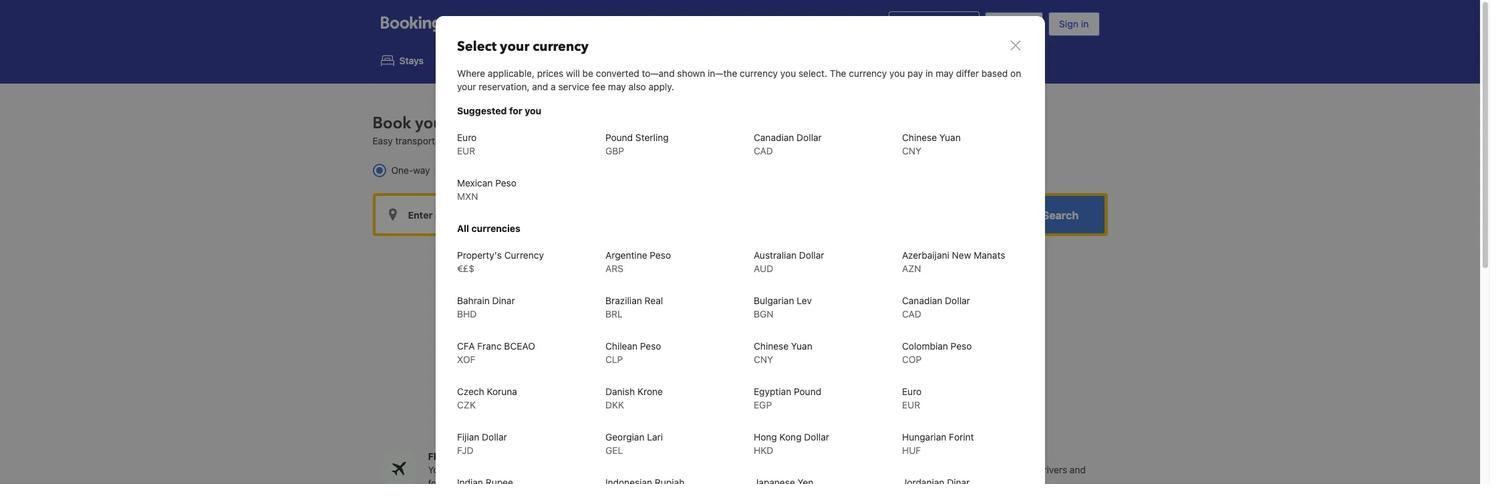 Task type: locate. For each thing, give the bounding box(es) containing it.
1 vertical spatial euro
[[902, 386, 922, 397]]

a
[[551, 81, 556, 92]]

euro eur
[[457, 132, 477, 156], [902, 386, 922, 411]]

0 horizontal spatial for
[[428, 477, 440, 484]]

one-way
[[391, 165, 430, 176]]

chilean
[[605, 340, 638, 352]]

dollar inside fijian dollar fjd
[[482, 431, 507, 443]]

0 horizontal spatial will
[[478, 464, 492, 475]]

1 horizontal spatial euro eur
[[902, 386, 922, 411]]

currency
[[533, 37, 589, 55], [740, 68, 778, 79], [849, 68, 887, 79]]

tracking
[[457, 451, 495, 462]]

pound right egyptian
[[794, 386, 821, 397]]

0 vertical spatial cad
[[754, 145, 773, 156]]

for inside select your currency dialog
[[509, 105, 522, 116]]

0 vertical spatial canadian dollar cad
[[754, 132, 822, 156]]

mxn
[[457, 191, 478, 202]]

dollar
[[797, 132, 822, 143], [799, 249, 824, 261], [945, 295, 970, 306], [482, 431, 507, 443], [804, 431, 829, 443]]

flight up your
[[428, 451, 454, 462]]

1 horizontal spatial currency
[[740, 68, 778, 79]]

converted
[[596, 68, 639, 79]]

it's
[[469, 477, 482, 484]]

0 vertical spatial for
[[509, 105, 522, 116]]

may down converted
[[608, 81, 626, 92]]

stays link
[[370, 45, 435, 76]]

real
[[645, 295, 663, 306]]

eur up the mexican
[[457, 145, 475, 156]]

1 horizontal spatial canadian dollar cad
[[902, 295, 970, 320]]

for down your
[[428, 477, 440, 484]]

dollar inside hong kong dollar hkd
[[804, 431, 829, 443]]

in right pay
[[926, 68, 933, 79]]

airport up between
[[453, 113, 503, 135]]

currency
[[504, 249, 544, 261]]

your up transportation
[[415, 113, 449, 135]]

your right the list
[[914, 18, 933, 29]]

close the list of currencies image
[[1008, 37, 1024, 53]]

will up 'it's'
[[478, 464, 492, 475]]

usd button
[[771, 8, 809, 40]]

0 horizontal spatial euro eur
[[457, 132, 477, 156]]

1 vertical spatial cad
[[902, 308, 922, 320]]

0 vertical spatial canadian
[[754, 132, 794, 143]]

brl
[[605, 308, 623, 320]]

select.
[[799, 68, 827, 79]]

dollar right fijian
[[482, 431, 507, 443]]

chinese yuan cny
[[902, 132, 961, 156], [754, 340, 812, 365]]

flight inside flight tracking your driver will track your flight and wait for you if it's delayed
[[428, 451, 454, 462]]

and right the
[[547, 135, 563, 147]]

1 horizontal spatial cny
[[902, 145, 922, 156]]

0 horizontal spatial cad
[[754, 145, 773, 156]]

0 horizontal spatial yuan
[[791, 340, 812, 352]]

flights link
[[440, 45, 510, 76]]

stays
[[399, 55, 424, 66]]

we work with professional drivers and have 24/7 customer care
[[923, 464, 1086, 484]]

peso inside colombian peso cop
[[951, 340, 972, 352]]

pound
[[605, 132, 633, 143], [794, 386, 821, 397]]

1 vertical spatial flight
[[428, 451, 454, 462]]

peso right colombian
[[951, 340, 972, 352]]

chinese down pay
[[902, 132, 937, 143]]

flight for flight + hotel
[[545, 55, 569, 66]]

0 horizontal spatial currency
[[533, 37, 589, 55]]

georgian lari gel
[[605, 431, 663, 456]]

accommodations
[[587, 135, 661, 147]]

pound up gbp
[[605, 132, 633, 143]]

1 horizontal spatial for
[[509, 105, 522, 116]]

care
[[1011, 477, 1030, 484]]

egyptian
[[754, 386, 791, 397]]

chinese
[[902, 132, 937, 143], [754, 340, 789, 352]]

your down where
[[457, 81, 476, 92]]

0 horizontal spatial canadian
[[754, 132, 794, 143]]

1 vertical spatial euro eur
[[902, 386, 922, 411]]

1 horizontal spatial flight
[[545, 55, 569, 66]]

currency up prices
[[533, 37, 589, 55]]

czech koruna czk
[[457, 386, 517, 411]]

1 vertical spatial chinese
[[754, 340, 789, 352]]

track
[[494, 464, 516, 475]]

for down 'reservation,' at top
[[509, 105, 522, 116]]

1 horizontal spatial yuan
[[940, 132, 961, 143]]

dollar right 'kong'
[[804, 431, 829, 443]]

0 vertical spatial in
[[1082, 18, 1089, 29]]

bceao
[[504, 340, 535, 352]]

peso inside argentine peso ars
[[650, 249, 671, 261]]

lari
[[647, 431, 663, 443]]

1 horizontal spatial euro
[[902, 386, 922, 397]]

you
[[780, 68, 796, 79], [890, 68, 905, 79], [525, 105, 541, 116], [443, 477, 458, 484]]

dollar down azerbaijani new manats azn
[[945, 295, 970, 306]]

select
[[457, 37, 496, 55]]

eur
[[457, 145, 475, 156], [902, 399, 921, 411]]

1 vertical spatial will
[[478, 464, 492, 475]]

0 horizontal spatial canadian dollar cad
[[754, 132, 822, 156]]

0 vertical spatial chinese
[[902, 132, 937, 143]]

you left if
[[443, 477, 458, 484]]

dollar down select.
[[797, 132, 822, 143]]

flight for flight tracking your driver will track your flight and wait for you if it's delayed
[[428, 451, 454, 462]]

1 vertical spatial for
[[428, 477, 440, 484]]

yuan down 'differ' on the right top
[[940, 132, 961, 143]]

peso inside chilean peso clp
[[640, 340, 661, 352]]

gbp
[[605, 145, 624, 156]]

1 vertical spatial may
[[608, 81, 626, 92]]

your
[[914, 18, 933, 29], [500, 37, 529, 55], [457, 81, 476, 92], [415, 113, 449, 135], [565, 135, 584, 147], [519, 464, 538, 475]]

0 vertical spatial euro
[[457, 132, 477, 143]]

and inside "book your airport taxi easy transportation between the airport and your accommodations"
[[547, 135, 563, 147]]

czech
[[457, 386, 484, 397]]

0 vertical spatial will
[[566, 68, 580, 79]]

eur up hungarian
[[902, 399, 921, 411]]

hotel
[[580, 55, 604, 66]]

euro down suggested on the top left
[[457, 132, 477, 143]]

bgn
[[754, 308, 774, 320]]

colombian peso cop
[[902, 340, 972, 365]]

mexican
[[457, 177, 493, 189]]

you inside flight tracking your driver will track your flight and wait for you if it's delayed
[[443, 477, 458, 484]]

sign in
[[1060, 18, 1089, 29]]

list your property
[[895, 18, 974, 29]]

1 horizontal spatial chinese yuan cny
[[902, 132, 961, 156]]

and inside flight tracking your driver will track your flight and wait for you if it's delayed
[[565, 464, 581, 475]]

0 horizontal spatial airport
[[453, 113, 503, 135]]

1 vertical spatial in
[[926, 68, 933, 79]]

drivers
[[1038, 464, 1068, 475]]

currency right the the
[[849, 68, 887, 79]]

kong
[[780, 431, 802, 443]]

1 vertical spatial pound
[[794, 386, 821, 397]]

your
[[428, 464, 448, 475]]

0 vertical spatial euro eur
[[457, 132, 477, 156]]

0 vertical spatial pound
[[605, 132, 633, 143]]

property's currency €£$
[[457, 249, 544, 274]]

1 horizontal spatial eur
[[902, 399, 921, 411]]

canadian dollar cad
[[754, 132, 822, 156], [902, 295, 970, 320]]

1 horizontal spatial pound
[[794, 386, 821, 397]]

airport down taxi
[[515, 135, 544, 147]]

we
[[923, 464, 937, 475]]

your left gbp
[[565, 135, 584, 147]]

1 horizontal spatial will
[[566, 68, 580, 79]]

australian dollar aud
[[754, 249, 824, 274]]

0 vertical spatial may
[[936, 68, 954, 79]]

0 horizontal spatial flight
[[428, 451, 454, 462]]

dollar inside australian dollar aud
[[799, 249, 824, 261]]

where
[[457, 68, 485, 79]]

currencies
[[471, 223, 520, 234]]

if
[[461, 477, 466, 484]]

may left 'differ' on the right top
[[936, 68, 954, 79]]

euro eur down cop
[[902, 386, 922, 411]]

0 vertical spatial chinese yuan cny
[[902, 132, 961, 156]]

airport
[[453, 113, 503, 135], [515, 135, 544, 147]]

and left "a"
[[532, 81, 548, 92]]

yuan down bulgarian lev bgn
[[791, 340, 812, 352]]

register link
[[985, 12, 1043, 36]]

huf
[[902, 445, 921, 456]]

reservation,
[[479, 81, 530, 92]]

sign
[[1060, 18, 1079, 29]]

0 vertical spatial yuan
[[940, 132, 961, 143]]

chinese down bgn
[[754, 340, 789, 352]]

driver
[[450, 464, 475, 475]]

be
[[582, 68, 593, 79]]

1 horizontal spatial in
[[1082, 18, 1089, 29]]

peso right argentine
[[650, 249, 671, 261]]

chilean peso clp
[[605, 340, 661, 365]]

flights
[[469, 55, 499, 66]]

and left wait
[[565, 464, 581, 475]]

for inside flight tracking your driver will track your flight and wait for you if it's delayed
[[428, 477, 440, 484]]

flight + hotel link
[[515, 45, 615, 76]]

clp
[[605, 354, 623, 365]]

1 vertical spatial cny
[[754, 354, 773, 365]]

hkd
[[754, 445, 773, 456]]

1 vertical spatial airport
[[515, 135, 544, 147]]

1 vertical spatial canadian
[[902, 295, 943, 306]]

1 vertical spatial canadian dollar cad
[[902, 295, 970, 320]]

your up applicable,
[[500, 37, 529, 55]]

1 vertical spatial chinese yuan cny
[[754, 340, 812, 365]]

shown
[[677, 68, 705, 79]]

and right drivers
[[1070, 464, 1086, 475]]

you down 'reservation,' at top
[[525, 105, 541, 116]]

0 horizontal spatial eur
[[457, 145, 475, 156]]

euro eur down suggested on the top left
[[457, 132, 477, 156]]

0 horizontal spatial pound
[[605, 132, 633, 143]]

will down flight + hotel
[[566, 68, 580, 79]]

new
[[952, 249, 971, 261]]

peso right chilean on the left
[[640, 340, 661, 352]]

egp
[[754, 399, 772, 411]]

flight up prices
[[545, 55, 569, 66]]

peso inside mexican peso mxn
[[495, 177, 516, 189]]

pay
[[908, 68, 923, 79]]

argentine peso ars
[[605, 249, 671, 274]]

in right sign
[[1082, 18, 1089, 29]]

dollar right australian
[[799, 249, 824, 261]]

0 horizontal spatial chinese
[[754, 340, 789, 352]]

0 horizontal spatial chinese yuan cny
[[754, 340, 812, 365]]

currency right in—the
[[740, 68, 778, 79]]

your right track
[[519, 464, 538, 475]]

professional
[[983, 464, 1036, 475]]

0 horizontal spatial in
[[926, 68, 933, 79]]

1 horizontal spatial chinese
[[902, 132, 937, 143]]

0 horizontal spatial may
[[608, 81, 626, 92]]

suggested for you
[[457, 105, 541, 116]]

0 vertical spatial flight
[[545, 55, 569, 66]]

also
[[628, 81, 646, 92]]

peso right the mexican
[[495, 177, 516, 189]]

euro down cop
[[902, 386, 922, 397]]

fijian dollar fjd
[[457, 431, 507, 456]]

hungarian
[[902, 431, 947, 443]]

hungarian forint huf
[[902, 431, 974, 456]]



Task type: describe. For each thing, give the bounding box(es) containing it.
customer
[[968, 477, 1008, 484]]

transportation
[[395, 135, 457, 147]]

your inside where applicable, prices will be converted to—and shown in—the currency you select. the currency you pay in may differ based on your reservation, and a service fee may also apply.
[[457, 81, 476, 92]]

bahrain
[[457, 295, 490, 306]]

pound inside "egyptian pound egp"
[[794, 386, 821, 397]]

peso for argentine peso ars
[[650, 249, 671, 261]]

ars
[[605, 263, 623, 274]]

apply.
[[649, 81, 674, 92]]

will inside where applicable, prices will be converted to—and shown in—the currency you select. the currency you pay in may differ based on your reservation, and a service fee may also apply.
[[566, 68, 580, 79]]

aud
[[754, 263, 773, 274]]

australian
[[754, 249, 797, 261]]

in—the
[[708, 68, 737, 79]]

on
[[1011, 68, 1021, 79]]

and inside where applicable, prices will be converted to—and shown in—the currency you select. the currency you pay in may differ based on your reservation, and a service fee may also apply.
[[532, 81, 548, 92]]

franc
[[477, 340, 502, 352]]

easy
[[373, 135, 393, 147]]

koruna
[[487, 386, 517, 397]]

where applicable, prices will be converted to—and shown in—the currency you select. the currency you pay in may differ based on your reservation, and a service fee may also apply.
[[457, 68, 1021, 92]]

0 horizontal spatial cny
[[754, 354, 773, 365]]

search
[[1043, 209, 1079, 221]]

flight
[[540, 464, 562, 475]]

mexican peso mxn
[[457, 177, 516, 202]]

taxi
[[507, 113, 534, 135]]

with
[[963, 464, 981, 475]]

search button
[[1017, 196, 1105, 234]]

property
[[936, 18, 974, 29]]

+
[[572, 55, 578, 66]]

your inside flight tracking your driver will track your flight and wait for you if it's delayed
[[519, 464, 538, 475]]

property's
[[457, 249, 502, 261]]

all
[[457, 223, 469, 234]]

1 horizontal spatial cad
[[902, 308, 922, 320]]

bahrain dinar bhd
[[457, 295, 515, 320]]

the
[[830, 68, 846, 79]]

applicable,
[[488, 68, 535, 79]]

way
[[413, 165, 430, 176]]

24/7
[[946, 477, 965, 484]]

booking.com online hotel reservations image
[[381, 16, 477, 32]]

krone
[[637, 386, 663, 397]]

1 horizontal spatial airport
[[515, 135, 544, 147]]

0 vertical spatial airport
[[453, 113, 503, 135]]

azn
[[902, 263, 921, 274]]

bhd
[[457, 308, 477, 320]]

Enter pick-up location text field
[[375, 196, 556, 234]]

peso for mexican peso mxn
[[495, 177, 516, 189]]

service
[[558, 81, 589, 92]]

fjd
[[457, 445, 473, 456]]

you left select.
[[780, 68, 796, 79]]

0 vertical spatial cny
[[902, 145, 922, 156]]

and inside the we work with professional drivers and have 24/7 customer care
[[1070, 464, 1086, 475]]

peso for colombian peso cop
[[951, 340, 972, 352]]

in inside sign in link
[[1082, 18, 1089, 29]]

egyptian pound egp
[[754, 386, 821, 411]]

dkk
[[605, 399, 624, 411]]

1 vertical spatial yuan
[[791, 340, 812, 352]]

between
[[459, 135, 496, 147]]

manats
[[974, 249, 1006, 261]]

in inside where applicable, prices will be converted to—and shown in—the currency you select. the currency you pay in may differ based on your reservation, and a service fee may also apply.
[[926, 68, 933, 79]]

argentine
[[605, 249, 647, 261]]

book your airport taxi easy transportation between the airport and your accommodations
[[373, 113, 661, 147]]

2 horizontal spatial currency
[[849, 68, 887, 79]]

you left pay
[[890, 68, 905, 79]]

all currencies
[[457, 223, 520, 234]]

czk
[[457, 399, 476, 411]]

work
[[939, 464, 960, 475]]

fijian
[[457, 431, 479, 443]]

danish
[[605, 386, 635, 397]]

select your currency
[[457, 37, 589, 55]]

azerbaijani new manats azn
[[902, 249, 1006, 274]]

1 vertical spatial eur
[[902, 399, 921, 411]]

peso for chilean peso clp
[[640, 340, 661, 352]]

cop
[[902, 354, 922, 365]]

1 horizontal spatial may
[[936, 68, 954, 79]]

flight + hotel
[[545, 55, 604, 66]]

0 vertical spatial eur
[[457, 145, 475, 156]]

delayed
[[484, 477, 518, 484]]

xof
[[457, 354, 475, 365]]

flight tracking your driver will track your flight and wait for you if it's delayed
[[428, 451, 601, 484]]

bulgarian lev bgn
[[754, 295, 812, 320]]

based
[[982, 68, 1008, 79]]

list
[[895, 18, 911, 29]]

forint
[[949, 431, 974, 443]]

dinar
[[492, 295, 515, 306]]

select your currency dialog
[[436, 16, 1045, 484]]

have
[[923, 477, 943, 484]]

one-
[[391, 165, 413, 176]]

differ
[[956, 68, 979, 79]]

1 horizontal spatial canadian
[[902, 295, 943, 306]]

list your property link
[[889, 11, 980, 37]]

cfa
[[457, 340, 475, 352]]

hong
[[754, 431, 777, 443]]

bulgarian
[[754, 295, 794, 306]]

0 horizontal spatial euro
[[457, 132, 477, 143]]

will inside flight tracking your driver will track your flight and wait for you if it's delayed
[[478, 464, 492, 475]]

colombian
[[902, 340, 948, 352]]

usd
[[779, 18, 801, 30]]

pound inside pound sterling gbp
[[605, 132, 633, 143]]

danish krone dkk
[[605, 386, 663, 411]]



Task type: vqa. For each thing, say whether or not it's contained in the screenshot.


